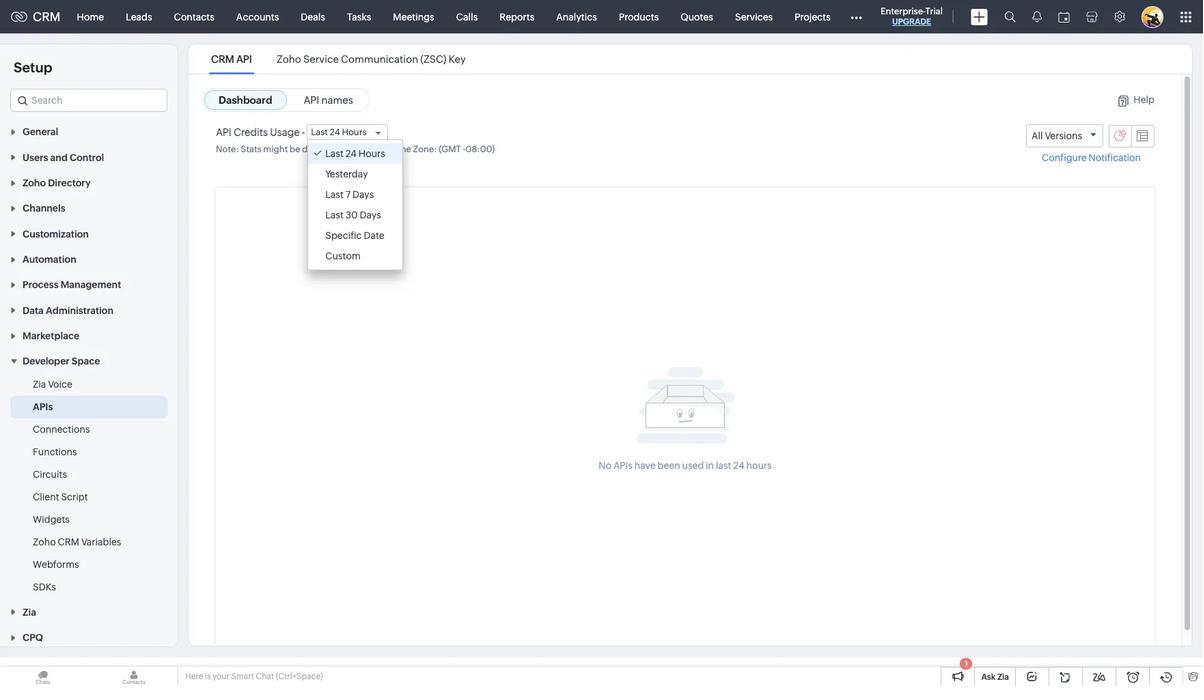 Task type: locate. For each thing, give the bounding box(es) containing it.
automation button
[[0, 247, 178, 272]]

trial
[[926, 6, 943, 16]]

zoho inside developer space 'region'
[[33, 538, 56, 549]]

is
[[205, 673, 211, 682]]

apis down zia voice
[[33, 402, 53, 413]]

24 up by
[[330, 127, 340, 137]]

last left 15
[[326, 148, 344, 159]]

1 vertical spatial api
[[304, 94, 320, 106]]

last 7 days
[[326, 189, 374, 200]]

zia button
[[0, 600, 178, 625]]

usage
[[270, 126, 300, 138]]

developer space
[[23, 356, 100, 367]]

(zsc)
[[421, 53, 447, 65]]

0 vertical spatial zoho
[[277, 53, 301, 65]]

1 vertical spatial apis
[[614, 461, 633, 472]]

2 vertical spatial zoho
[[33, 538, 56, 549]]

yesterday
[[326, 169, 368, 180]]

days for last 7 days
[[353, 189, 374, 200]]

zia left voice
[[33, 380, 46, 391]]

zia voice
[[33, 380, 72, 391]]

home link
[[66, 0, 115, 33]]

crm left home link
[[33, 10, 61, 24]]

management
[[61, 280, 121, 291]]

contacts link
[[163, 0, 225, 33]]

communication
[[341, 53, 419, 65]]

users
[[23, 152, 48, 163]]

0 horizontal spatial -
[[302, 126, 305, 138]]

calendar image
[[1059, 11, 1070, 22]]

api for api names
[[304, 94, 320, 106]]

webforms
[[33, 560, 79, 571]]

signals element
[[1025, 0, 1051, 33]]

0 horizontal spatial apis
[[33, 402, 53, 413]]

zia for zia voice
[[33, 380, 46, 391]]

1 vertical spatial 24
[[346, 148, 357, 159]]

- up note: stats might be delayed by 15 mins
[[302, 126, 305, 138]]

meetings
[[393, 11, 435, 22]]

last
[[311, 127, 328, 137], [326, 148, 344, 159], [326, 189, 344, 200], [326, 210, 344, 221]]

0 vertical spatial apis
[[33, 402, 53, 413]]

leads link
[[115, 0, 163, 33]]

24 for last 24 hours
[[346, 148, 357, 159]]

1 vertical spatial days
[[360, 210, 381, 221]]

15
[[349, 144, 357, 154]]

functions link
[[33, 446, 77, 460]]

(gmt
[[439, 144, 461, 154]]

profile element
[[1134, 0, 1172, 33]]

1 horizontal spatial 24
[[346, 148, 357, 159]]

2 vertical spatial 24
[[734, 461, 745, 472]]

2 vertical spatial crm
[[58, 538, 79, 549]]

zoho down users
[[23, 178, 46, 189]]

api up note:
[[216, 126, 232, 138]]

zia up cpq
[[23, 608, 36, 618]]

search image
[[1005, 11, 1016, 23]]

general button
[[0, 119, 178, 144]]

api left names
[[304, 94, 320, 106]]

quotes link
[[670, 0, 725, 33]]

0 vertical spatial zia
[[33, 380, 46, 391]]

days right 30
[[360, 210, 381, 221]]

Search text field
[[11, 90, 167, 111]]

0 horizontal spatial 24
[[330, 127, 340, 137]]

24
[[330, 127, 340, 137], [346, 148, 357, 159], [734, 461, 745, 472]]

dashboard link
[[204, 90, 287, 110]]

last 24 hours for api credits usage -
[[311, 127, 367, 137]]

zoho inside dropdown button
[[23, 178, 46, 189]]

24 left mins
[[346, 148, 357, 159]]

versions
[[1046, 131, 1083, 142]]

08:00)
[[466, 144, 495, 154]]

- for usage
[[302, 126, 305, 138]]

api up dashboard "link"
[[236, 53, 252, 65]]

None field
[[10, 89, 167, 112]]

0 horizontal spatial api
[[216, 126, 232, 138]]

apis
[[33, 402, 53, 413], [614, 461, 633, 472]]

0 vertical spatial api
[[236, 53, 252, 65]]

used
[[683, 461, 704, 472]]

zoho down widgets
[[33, 538, 56, 549]]

in
[[706, 461, 714, 472]]

be
[[290, 144, 300, 154]]

crm up dashboard "link"
[[211, 53, 234, 65]]

1 vertical spatial zoho
[[23, 178, 46, 189]]

zia inside dropdown button
[[23, 608, 36, 618]]

days right 7
[[353, 189, 374, 200]]

zia right ask
[[998, 673, 1010, 683]]

channels button
[[0, 196, 178, 221]]

zoho directory
[[23, 178, 91, 189]]

2 vertical spatial api
[[216, 126, 232, 138]]

accounts
[[236, 11, 279, 22]]

upgrade
[[893, 17, 932, 27]]

last 24 hours up yesterday
[[326, 148, 385, 159]]

hours for last 24 hours
[[359, 148, 385, 159]]

0 vertical spatial 24
[[330, 127, 340, 137]]

0 vertical spatial days
[[353, 189, 374, 200]]

analytics link
[[546, 0, 608, 33]]

list
[[199, 44, 478, 74]]

api for api credits usage -
[[216, 126, 232, 138]]

1 vertical spatial zia
[[23, 608, 36, 618]]

here is your smart chat (ctrl+space)
[[185, 673, 323, 682]]

process
[[23, 280, 58, 291]]

zoho
[[277, 53, 301, 65], [23, 178, 46, 189], [33, 538, 56, 549]]

crm for crm
[[33, 10, 61, 24]]

zia inside developer space 'region'
[[33, 380, 46, 391]]

1 vertical spatial hours
[[359, 148, 385, 159]]

credits
[[234, 126, 268, 138]]

apis right no
[[614, 461, 633, 472]]

1
[[965, 660, 968, 669]]

hours for api credits usage -
[[342, 127, 367, 137]]

projects link
[[784, 0, 842, 33]]

hours right 15
[[359, 148, 385, 159]]

no
[[599, 461, 612, 472]]

users and control button
[[0, 144, 178, 170]]

last left 7
[[326, 189, 344, 200]]

zia
[[33, 380, 46, 391], [23, 608, 36, 618], [998, 673, 1010, 683]]

7
[[346, 189, 351, 200]]

1 horizontal spatial apis
[[614, 461, 633, 472]]

hours up 15
[[342, 127, 367, 137]]

zoho service communication (zsc) key link
[[275, 53, 468, 65]]

2 horizontal spatial api
[[304, 94, 320, 106]]

last 24 hours
[[311, 127, 367, 137], [326, 148, 385, 159]]

- right (gmt
[[463, 144, 466, 154]]

your
[[213, 673, 230, 682]]

1 vertical spatial -
[[463, 144, 466, 154]]

marketplace
[[23, 331, 79, 342]]

api credits usage -
[[216, 126, 305, 138]]

sdks link
[[33, 581, 56, 595]]

list containing crm api
[[199, 44, 478, 74]]

24 right last
[[734, 461, 745, 472]]

0 vertical spatial hours
[[342, 127, 367, 137]]

client
[[33, 492, 59, 503]]

service
[[303, 53, 339, 65]]

crm inside developer space 'region'
[[58, 538, 79, 549]]

home
[[77, 11, 104, 22]]

circuits link
[[33, 469, 67, 482]]

voice
[[48, 380, 72, 391]]

specific date
[[326, 230, 385, 241]]

0 vertical spatial crm
[[33, 10, 61, 24]]

crm inside list
[[211, 53, 234, 65]]

zoho left service
[[277, 53, 301, 65]]

1 vertical spatial crm
[[211, 53, 234, 65]]

crm up "webforms"
[[58, 538, 79, 549]]

analytics
[[557, 11, 597, 22]]

crm
[[33, 10, 61, 24], [211, 53, 234, 65], [58, 538, 79, 549]]

automation
[[23, 254, 76, 265]]

1 vertical spatial last 24 hours
[[326, 148, 385, 159]]

connections
[[33, 425, 90, 436]]

zoho for zoho directory
[[23, 178, 46, 189]]

api names link
[[290, 90, 368, 110]]

hours
[[342, 127, 367, 137], [359, 148, 385, 159]]

24 for api credits usage -
[[330, 127, 340, 137]]

chats image
[[0, 668, 86, 687]]

data
[[23, 305, 44, 316]]

Other Modules field
[[842, 6, 871, 28]]

1 horizontal spatial -
[[463, 144, 466, 154]]

last 24 hours up by
[[311, 127, 367, 137]]

help
[[1134, 94, 1155, 105]]

reports link
[[489, 0, 546, 33]]

0 vertical spatial last 24 hours
[[311, 127, 367, 137]]

0 vertical spatial -
[[302, 126, 305, 138]]



Task type: vqa. For each thing, say whether or not it's contained in the screenshot.
Action
no



Task type: describe. For each thing, give the bounding box(es) containing it.
note:
[[216, 144, 239, 154]]

notification
[[1089, 153, 1142, 164]]

contacts image
[[91, 668, 177, 687]]

circuits
[[33, 470, 67, 481]]

crm api
[[211, 53, 252, 65]]

by
[[337, 144, 347, 154]]

apis inside developer space 'region'
[[33, 402, 53, 413]]

script
[[61, 492, 88, 503]]

have
[[635, 461, 656, 472]]

apis link
[[33, 401, 53, 415]]

crm api link
[[209, 53, 254, 65]]

ask zia
[[982, 673, 1010, 683]]

client script
[[33, 492, 88, 503]]

2 horizontal spatial 24
[[734, 461, 745, 472]]

create menu element
[[963, 0, 997, 33]]

zoho crm variables
[[33, 538, 121, 549]]

sdks
[[33, 583, 56, 594]]

specific
[[326, 230, 362, 241]]

control
[[70, 152, 104, 163]]

developer space region
[[0, 374, 178, 600]]

(ctrl+space)
[[276, 673, 323, 682]]

general
[[23, 127, 58, 138]]

last 24 hours for last 24 hours
[[326, 148, 385, 159]]

cpq button
[[0, 625, 178, 651]]

delayed
[[302, 144, 335, 154]]

all
[[1032, 131, 1044, 142]]

client script link
[[33, 491, 88, 505]]

- for (gmt
[[463, 144, 466, 154]]

profile image
[[1142, 6, 1164, 28]]

leads
[[126, 11, 152, 22]]

create menu image
[[971, 9, 988, 25]]

contacts
[[174, 11, 215, 22]]

developer space button
[[0, 349, 178, 374]]

developer
[[23, 356, 70, 367]]

zoho for zoho service communication (zsc) key
[[277, 53, 301, 65]]

products
[[619, 11, 659, 22]]

zoho for zoho crm variables
[[33, 538, 56, 549]]

directory
[[48, 178, 91, 189]]

configure
[[1042, 153, 1087, 164]]

widgets link
[[33, 514, 70, 527]]

data administration button
[[0, 298, 178, 323]]

tasks
[[347, 11, 371, 22]]

last left 30
[[326, 210, 344, 221]]

might
[[263, 144, 288, 154]]

all versions
[[1032, 131, 1083, 142]]

key
[[449, 53, 466, 65]]

last up delayed
[[311, 127, 328, 137]]

enterprise-trial upgrade
[[881, 6, 943, 27]]

last 30 days
[[326, 210, 381, 221]]

calls link
[[446, 0, 489, 33]]

crm for crm api
[[211, 53, 234, 65]]

marketplace button
[[0, 323, 178, 349]]

products link
[[608, 0, 670, 33]]

widgets
[[33, 515, 70, 526]]

data administration
[[23, 305, 114, 316]]

administration
[[46, 305, 114, 316]]

1 horizontal spatial api
[[236, 53, 252, 65]]

zoho crm variables link
[[33, 536, 121, 550]]

setup
[[14, 59, 52, 75]]

30
[[346, 210, 358, 221]]

deals
[[301, 11, 325, 22]]

zoho directory button
[[0, 170, 178, 196]]

zia for zia
[[23, 608, 36, 618]]

stats
[[241, 144, 262, 154]]

search element
[[997, 0, 1025, 33]]

days for last 30 days
[[360, 210, 381, 221]]

no apis have been used in last 24 hours
[[599, 461, 772, 472]]

date
[[364, 230, 385, 241]]

and
[[50, 152, 68, 163]]

api names
[[304, 94, 353, 106]]

services link
[[725, 0, 784, 33]]

variables
[[81, 538, 121, 549]]

cpq
[[23, 633, 43, 644]]

ask
[[982, 673, 996, 683]]

zone:
[[413, 144, 437, 154]]

been
[[658, 461, 681, 472]]

custom
[[326, 251, 361, 262]]

accounts link
[[225, 0, 290, 33]]

time
[[391, 144, 411, 154]]

specific date link
[[326, 230, 385, 241]]

customization button
[[0, 221, 178, 247]]

customization
[[23, 229, 89, 240]]

2 vertical spatial zia
[[998, 673, 1010, 683]]

deals link
[[290, 0, 336, 33]]

names
[[322, 94, 353, 106]]

meetings link
[[382, 0, 446, 33]]

signals image
[[1033, 11, 1042, 23]]

chat
[[256, 673, 274, 682]]

smart
[[231, 673, 254, 682]]

All Versions field
[[1027, 124, 1104, 148]]

channels
[[23, 203, 65, 214]]

projects
[[795, 11, 831, 22]]

functions
[[33, 447, 77, 458]]



